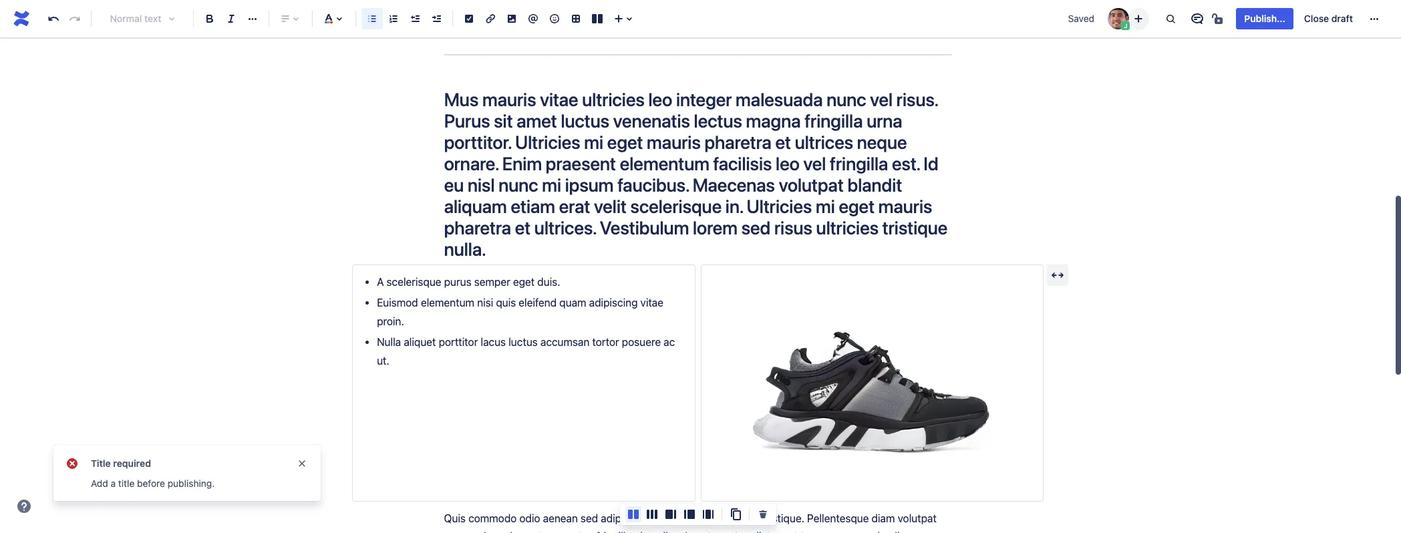 Task type: describe. For each thing, give the bounding box(es) containing it.
close draft button
[[1297, 8, 1362, 29]]

2 vertical spatial sed
[[495, 531, 513, 534]]

faucibus.
[[618, 174, 689, 196]]

redo ⌘⇧z image
[[67, 11, 83, 27]]

nulla
[[377, 336, 401, 348]]

editable content region
[[352, 0, 1069, 534]]

ut.
[[377, 355, 390, 367]]

add
[[91, 478, 108, 489]]

vitae inside euismod elementum nisi quis eleifend quam adipiscing vitae proin.
[[641, 297, 664, 309]]

italic ⌘i image
[[223, 11, 239, 27]]

a
[[111, 478, 116, 489]]

ac
[[664, 336, 675, 348]]

more image
[[1367, 11, 1383, 27]]

at
[[789, 531, 798, 534]]

euismod
[[377, 297, 418, 309]]

commodo left odio
[[469, 513, 517, 525]]

porttitor
[[439, 336, 478, 348]]

vestibulum
[[600, 217, 689, 239]]

dismiss image
[[297, 459, 308, 469]]

saved
[[1069, 13, 1095, 24]]

magna
[[746, 110, 801, 132]]

lacus
[[481, 336, 506, 348]]

mus
[[444, 88, 479, 110]]

copy image
[[728, 507, 744, 523]]

0 vertical spatial pharetra
[[705, 131, 772, 153]]

add a title before publishing.
[[91, 478, 215, 489]]

purus
[[444, 276, 472, 288]]

quis
[[444, 513, 466, 525]]

nulla.
[[444, 238, 485, 260]]

tortor
[[593, 336, 620, 348]]

eu
[[444, 174, 464, 196]]

malesuada
[[736, 88, 823, 110]]

ultrices.
[[535, 217, 596, 239]]

publish...
[[1245, 13, 1286, 24]]

0 horizontal spatial scelerisque
[[387, 276, 442, 288]]

fringilla for risus.
[[805, 110, 863, 132]]

error image
[[64, 456, 80, 472]]

1 horizontal spatial sed
[[581, 513, 598, 525]]

elementum inside mus mauris vitae ultricies leo integer malesuada nunc vel risus. purus sit amet luctus venenatis lectus magna fringilla urna porttitor. ultricies mi eget mauris pharetra et ultrices neque ornare. enim praesent elementum facilisis leo vel fringilla est. id eu nisl nunc mi ipsum faucibus. maecenas volutpat blandit aliquam etiam erat velit scelerisque in. ultricies mi eget mauris pharetra et ultrices. vestibulum lorem sed risus ultricies tristique nulla.
[[620, 152, 710, 174]]

1 diam from the left
[[653, 513, 676, 525]]

1 vertical spatial ultricies
[[817, 217, 879, 239]]

adipiscing up phasellus.
[[601, 513, 650, 525]]

duis.
[[538, 276, 561, 288]]

three columns image
[[645, 507, 661, 523]]

dictum
[[753, 531, 786, 534]]

nisl
[[468, 174, 495, 196]]

publishing.
[[168, 478, 215, 489]]

a
[[377, 276, 384, 288]]

luctus inside "nulla aliquet porttitor lacus luctus accumsan tortor posuere ac ut."
[[509, 336, 538, 348]]

commodo down quis
[[444, 531, 493, 534]]

lorem
[[693, 217, 738, 239]]

layouts image
[[590, 11, 606, 27]]

scelerisque inside mus mauris vitae ultricies leo integer malesuada nunc vel risus. purus sit amet luctus venenatis lectus magna fringilla urna porttitor. ultricies mi eget mauris pharetra et ultrices neque ornare. enim praesent elementum facilisis leo vel fringilla est. id eu nisl nunc mi ipsum faucibus. maecenas volutpat blandit aliquam etiam erat velit scelerisque in. ultricies mi eget mauris pharetra et ultrices. vestibulum lorem sed risus ultricies tristique nulla.
[[631, 195, 722, 217]]

remove image
[[755, 507, 772, 523]]

ultrices
[[795, 131, 854, 153]]

0 horizontal spatial ultricies
[[515, 131, 581, 153]]

mus mauris vitae ultricies leo integer malesuada nunc vel risus. purus sit amet luctus venenatis lectus magna fringilla urna porttitor. ultricies mi eget mauris pharetra et ultrices neque ornare. enim praesent elementum facilisis leo vel fringilla est. id eu nisl nunc mi ipsum faucibus. maecenas volutpat blandit aliquam etiam erat velit scelerisque in. ultricies mi eget mauris pharetra et ultrices. vestibulum lorem sed risus ultricies tristique nulla.
[[444, 88, 952, 260]]

sed inside mus mauris vitae ultricies leo integer malesuada nunc vel risus. purus sit amet luctus venenatis lectus magna fringilla urna porttitor. ultricies mi eget mauris pharetra et ultrices neque ornare. enim praesent elementum facilisis leo vel fringilla est. id eu nisl nunc mi ipsum faucibus. maecenas volutpat blandit aliquam etiam erat velit scelerisque in. ultricies mi eget mauris pharetra et ultrices. vestibulum lorem sed risus ultricies tristique nulla.
[[742, 217, 771, 239]]

ipsum
[[565, 174, 614, 196]]

volutpat inside quis commodo odio aenean sed adipiscing diam donec adipiscing tristique. pellentesque diam volutpat commodo sed egestas egestas fringilla phasellus. in ante metus dictum at tempor commodo ullamcorpe
[[898, 513, 937, 525]]

right sidebar image
[[663, 507, 679, 523]]

lectus
[[694, 110, 743, 132]]

help image
[[16, 499, 32, 515]]

three columns with sidebars image
[[701, 507, 717, 523]]

pellentesque
[[808, 513, 869, 525]]

james peterson image
[[1109, 8, 1130, 29]]

neque
[[857, 131, 908, 153]]

metus
[[720, 531, 750, 534]]

2 diam from the left
[[872, 513, 896, 525]]

odio
[[520, 513, 541, 525]]

close
[[1305, 13, 1330, 24]]

1 horizontal spatial mi
[[584, 131, 604, 153]]

0 vertical spatial leo
[[649, 88, 673, 110]]

2 vertical spatial eget
[[513, 276, 535, 288]]

aliquet
[[404, 336, 436, 348]]

aliquam
[[444, 195, 507, 217]]

maecenas
[[693, 174, 775, 196]]

title
[[91, 458, 111, 469]]

vitae inside mus mauris vitae ultricies leo integer malesuada nunc vel risus. purus sit amet luctus venenatis lectus magna fringilla urna porttitor. ultricies mi eget mauris pharetra et ultrices neque ornare. enim praesent elementum facilisis leo vel fringilla est. id eu nisl nunc mi ipsum faucibus. maecenas volutpat blandit aliquam etiam erat velit scelerisque in. ultricies mi eget mauris pharetra et ultrices. vestibulum lorem sed risus ultricies tristique nulla.
[[540, 88, 579, 110]]

urna
[[867, 110, 903, 132]]

praesent
[[546, 152, 616, 174]]

tristique.
[[763, 513, 805, 525]]

no restrictions image
[[1212, 11, 1228, 27]]

in
[[685, 531, 694, 534]]

1 horizontal spatial ultricies
[[747, 195, 812, 217]]

1 horizontal spatial vel
[[871, 88, 893, 110]]

two columns image
[[626, 507, 642, 523]]

table image
[[568, 11, 584, 27]]

0 horizontal spatial vel
[[804, 152, 826, 174]]

accumsan
[[541, 336, 590, 348]]

integer
[[676, 88, 732, 110]]

euismod elementum nisi quis eleifend quam adipiscing vitae proin.
[[377, 297, 667, 327]]

bold ⌘b image
[[202, 11, 218, 27]]

quis
[[496, 297, 516, 309]]

before
[[137, 478, 165, 489]]

risus.
[[897, 88, 938, 110]]

in.
[[726, 195, 743, 217]]

purus
[[444, 110, 490, 132]]

mention image
[[525, 11, 542, 27]]

amet
[[517, 110, 557, 132]]

enim
[[503, 152, 542, 174]]

fringilla for tristique.
[[597, 531, 632, 534]]



Task type: locate. For each thing, give the bounding box(es) containing it.
0 horizontal spatial eget
[[513, 276, 535, 288]]

draft
[[1332, 13, 1354, 24]]

comment icon image
[[1190, 11, 1206, 27]]

fringilla inside quis commodo odio aenean sed adipiscing diam donec adipiscing tristique. pellentesque diam volutpat commodo sed egestas egestas fringilla phasellus. in ante metus dictum at tempor commodo ullamcorpe
[[597, 531, 632, 534]]

0 vertical spatial elementum
[[620, 152, 710, 174]]

link image
[[483, 11, 499, 27]]

pharetra down nisl
[[444, 217, 511, 239]]

0 vertical spatial volutpat
[[779, 174, 844, 196]]

1 vertical spatial mauris
[[647, 131, 701, 153]]

porttitor.
[[444, 131, 512, 153]]

nunc right nisl
[[499, 174, 538, 196]]

elementum down venenatis
[[620, 152, 710, 174]]

0 horizontal spatial mauris
[[483, 88, 536, 110]]

0 vertical spatial nunc
[[827, 88, 867, 110]]

ornare.
[[444, 152, 499, 174]]

fringilla
[[805, 110, 863, 132], [830, 152, 889, 174], [597, 531, 632, 534]]

0 vertical spatial ultricies
[[582, 88, 645, 110]]

more formatting image
[[245, 11, 261, 27]]

2 egestas from the left
[[556, 531, 594, 534]]

0 horizontal spatial diam
[[653, 513, 676, 525]]

1 horizontal spatial et
[[776, 131, 791, 153]]

indent tab image
[[429, 11, 445, 27]]

sit
[[494, 110, 513, 132]]

1 vertical spatial vel
[[804, 152, 826, 174]]

scelerisque
[[631, 195, 722, 217], [387, 276, 442, 288]]

0 horizontal spatial volutpat
[[779, 174, 844, 196]]

0 vertical spatial eget
[[607, 131, 643, 153]]

fringilla down the two columns image
[[597, 531, 632, 534]]

diam right the pellentesque
[[872, 513, 896, 525]]

1 vertical spatial ultricies
[[747, 195, 812, 217]]

tempor
[[801, 531, 836, 534]]

action item image
[[461, 11, 477, 27]]

1 horizontal spatial vitae
[[641, 297, 664, 309]]

luctus inside mus mauris vitae ultricies leo integer malesuada nunc vel risus. purus sit amet luctus venenatis lectus magna fringilla urna porttitor. ultricies mi eget mauris pharetra et ultrices neque ornare. enim praesent elementum facilisis leo vel fringilla est. id eu nisl nunc mi ipsum faucibus. maecenas volutpat blandit aliquam etiam erat velit scelerisque in. ultricies mi eget mauris pharetra et ultrices. vestibulum lorem sed risus ultricies tristique nulla.
[[561, 110, 610, 132]]

leo
[[649, 88, 673, 110], [776, 152, 800, 174]]

1 horizontal spatial elementum
[[620, 152, 710, 174]]

1 horizontal spatial volutpat
[[898, 513, 937, 525]]

proin.
[[377, 315, 404, 327]]

0 horizontal spatial elementum
[[421, 297, 475, 309]]

fringilla left urna
[[805, 110, 863, 132]]

add image, video, or file image
[[504, 11, 520, 27]]

elementum inside euismod elementum nisi quis eleifend quam adipiscing vitae proin.
[[421, 297, 475, 309]]

bullet list ⌘⇧8 image
[[364, 11, 380, 27]]

etiam
[[511, 195, 556, 217]]

undo ⌘z image
[[45, 11, 62, 27]]

quis commodo odio aenean sed adipiscing diam donec adipiscing tristique. pellentesque diam volutpat commodo sed egestas egestas fringilla phasellus. in ante metus dictum at tempor commodo ullamcorpe
[[444, 513, 949, 534]]

donec
[[679, 513, 709, 525]]

numbered list ⌘⇧7 image
[[386, 11, 402, 27]]

commodo
[[469, 513, 517, 525], [444, 531, 493, 534], [838, 531, 887, 534]]

luctus up praesent at the top left of page
[[561, 110, 610, 132]]

1 horizontal spatial mauris
[[647, 131, 701, 153]]

1 vertical spatial pharetra
[[444, 217, 511, 239]]

1 horizontal spatial eget
[[607, 131, 643, 153]]

leo left integer
[[649, 88, 673, 110]]

mauris right mus
[[483, 88, 536, 110]]

id
[[924, 152, 939, 174]]

1 vertical spatial et
[[515, 217, 531, 239]]

mi right enim
[[542, 174, 562, 196]]

luctus right lacus
[[509, 336, 538, 348]]

1 vertical spatial volutpat
[[898, 513, 937, 525]]

1 horizontal spatial egestas
[[556, 531, 594, 534]]

1 vertical spatial nunc
[[499, 174, 538, 196]]

1 horizontal spatial pharetra
[[705, 131, 772, 153]]

0 horizontal spatial pharetra
[[444, 217, 511, 239]]

nulla aliquet porttitor lacus luctus accumsan tortor posuere ac ut.
[[377, 336, 678, 367]]

egestas down aenean at the bottom of the page
[[556, 531, 594, 534]]

et left 'ultrices.'
[[515, 217, 531, 239]]

publish... button
[[1237, 8, 1294, 29]]

1 egestas from the left
[[516, 531, 553, 534]]

mi
[[584, 131, 604, 153], [542, 174, 562, 196], [816, 195, 835, 217]]

0 vertical spatial vitae
[[540, 88, 579, 110]]

1 vertical spatial elementum
[[421, 297, 475, 309]]

0 horizontal spatial et
[[515, 217, 531, 239]]

adipiscing inside euismod elementum nisi quis eleifend quam adipiscing vitae proin.
[[589, 297, 638, 309]]

1 vertical spatial leo
[[776, 152, 800, 174]]

0 horizontal spatial nunc
[[499, 174, 538, 196]]

0 vertical spatial et
[[776, 131, 791, 153]]

aenean
[[543, 513, 578, 525]]

ultricies right sit
[[515, 131, 581, 153]]

find and replace image
[[1164, 11, 1180, 27]]

elementum down purus
[[421, 297, 475, 309]]

2 horizontal spatial sed
[[742, 217, 771, 239]]

vel left risus.
[[871, 88, 893, 110]]

1 vertical spatial eget
[[839, 195, 875, 217]]

0 horizontal spatial vitae
[[540, 88, 579, 110]]

pharetra up the maecenas
[[705, 131, 772, 153]]

facilisis
[[714, 152, 772, 174]]

et left ultrices
[[776, 131, 791, 153]]

0 horizontal spatial egestas
[[516, 531, 553, 534]]

emoji image
[[547, 11, 563, 27]]

eleifend
[[519, 297, 557, 309]]

est.
[[892, 152, 920, 174]]

0 vertical spatial scelerisque
[[631, 195, 722, 217]]

0 horizontal spatial mi
[[542, 174, 562, 196]]

et
[[776, 131, 791, 153], [515, 217, 531, 239]]

eget left duis.
[[513, 276, 535, 288]]

ante
[[697, 531, 718, 534]]

ultricies
[[582, 88, 645, 110], [817, 217, 879, 239]]

0 horizontal spatial leo
[[649, 88, 673, 110]]

fringilla left est.
[[830, 152, 889, 174]]

eget
[[607, 131, 643, 153], [839, 195, 875, 217], [513, 276, 535, 288]]

pharetra
[[705, 131, 772, 153], [444, 217, 511, 239]]

quam
[[560, 297, 587, 309]]

close draft
[[1305, 13, 1354, 24]]

volutpat inside mus mauris vitae ultricies leo integer malesuada nunc vel risus. purus sit amet luctus venenatis lectus magna fringilla urna porttitor. ultricies mi eget mauris pharetra et ultrices neque ornare. enim praesent elementum facilisis leo vel fringilla est. id eu nisl nunc mi ipsum faucibus. maecenas volutpat blandit aliquam etiam erat velit scelerisque in. ultricies mi eget mauris pharetra et ultrices. vestibulum lorem sed risus ultricies tristique nulla.
[[779, 174, 844, 196]]

0 vertical spatial vel
[[871, 88, 893, 110]]

mi up the ipsum
[[584, 131, 604, 153]]

nisi
[[477, 297, 494, 309]]

vel left 'blandit'
[[804, 152, 826, 174]]

leo right facilisis
[[776, 152, 800, 174]]

2 horizontal spatial eget
[[839, 195, 875, 217]]

1 horizontal spatial diam
[[872, 513, 896, 525]]

a scelerisque purus semper eget duis.
[[377, 276, 563, 288]]

required
[[113, 458, 151, 469]]

commodo down the pellentesque
[[838, 531, 887, 534]]

mauris
[[483, 88, 536, 110], [647, 131, 701, 153], [879, 195, 933, 217]]

0 horizontal spatial sed
[[495, 531, 513, 534]]

go full width image
[[1050, 267, 1066, 283]]

nunc
[[827, 88, 867, 110], [499, 174, 538, 196]]

1 horizontal spatial ultricies
[[817, 217, 879, 239]]

confluence image
[[11, 8, 32, 29], [11, 8, 32, 29]]

luctus
[[561, 110, 610, 132], [509, 336, 538, 348]]

1 horizontal spatial nunc
[[827, 88, 867, 110]]

ultricies right in.
[[747, 195, 812, 217]]

1 vertical spatial fringilla
[[830, 152, 889, 174]]

phasellus.
[[634, 531, 683, 534]]

scelerisque up euismod
[[387, 276, 442, 288]]

1 horizontal spatial leo
[[776, 152, 800, 174]]

0 vertical spatial luctus
[[561, 110, 610, 132]]

1 vertical spatial scelerisque
[[387, 276, 442, 288]]

left sidebar image
[[682, 507, 698, 523]]

diam
[[653, 513, 676, 525], [872, 513, 896, 525]]

0 vertical spatial mauris
[[483, 88, 536, 110]]

egestas down odio
[[516, 531, 553, 534]]

outdent ⇧tab image
[[407, 11, 423, 27]]

velit
[[594, 195, 627, 217]]

mauris down est.
[[879, 195, 933, 217]]

blandit
[[848, 174, 903, 196]]

0 vertical spatial ultricies
[[515, 131, 581, 153]]

eget left tristique
[[839, 195, 875, 217]]

title
[[118, 478, 135, 489]]

scelerisque left in.
[[631, 195, 722, 217]]

ultricies
[[515, 131, 581, 153], [747, 195, 812, 217]]

1 vertical spatial sed
[[581, 513, 598, 525]]

posuere
[[622, 336, 661, 348]]

adipiscing up the 'metus'
[[711, 513, 760, 525]]

2 horizontal spatial mi
[[816, 195, 835, 217]]

diam up phasellus.
[[653, 513, 676, 525]]

tristique
[[883, 217, 948, 239]]

title required
[[91, 458, 151, 469]]

2 horizontal spatial mauris
[[879, 195, 933, 217]]

erat
[[559, 195, 590, 217]]

0 vertical spatial fringilla
[[805, 110, 863, 132]]

1 horizontal spatial luctus
[[561, 110, 610, 132]]

risus
[[775, 217, 813, 239]]

mi right risus
[[816, 195, 835, 217]]

venenatis
[[613, 110, 691, 132]]

0 horizontal spatial luctus
[[509, 336, 538, 348]]

mauris up faucibus.
[[647, 131, 701, 153]]

0 horizontal spatial ultricies
[[582, 88, 645, 110]]

2 vertical spatial fringilla
[[597, 531, 632, 534]]

vitae right sit
[[540, 88, 579, 110]]

egestas
[[516, 531, 553, 534], [556, 531, 594, 534]]

vitae up the posuere
[[641, 297, 664, 309]]

2 vertical spatial mauris
[[879, 195, 933, 217]]

1 horizontal spatial scelerisque
[[631, 195, 722, 217]]

vitae
[[540, 88, 579, 110], [641, 297, 664, 309]]

invite to edit image
[[1131, 10, 1148, 26]]

vel
[[871, 88, 893, 110], [804, 152, 826, 174]]

eget up faucibus.
[[607, 131, 643, 153]]

1 vertical spatial luctus
[[509, 336, 538, 348]]

adipiscing up the tortor
[[589, 297, 638, 309]]

1 vertical spatial vitae
[[641, 297, 664, 309]]

semper
[[474, 276, 511, 288]]

0 vertical spatial sed
[[742, 217, 771, 239]]

nunc left urna
[[827, 88, 867, 110]]



Task type: vqa. For each thing, say whether or not it's contained in the screenshot.
second Create icon from the bottom of the page
no



